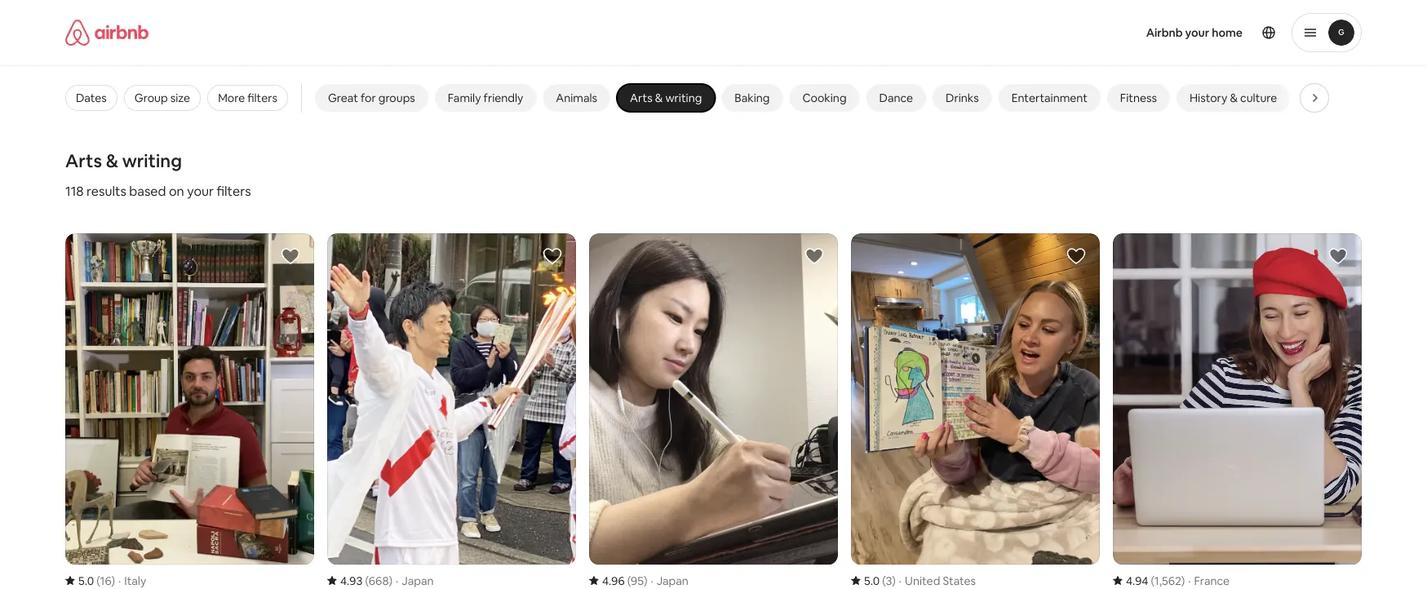 Task type: locate. For each thing, give the bounding box(es) containing it.
great for groups element
[[328, 91, 415, 105]]

· right 3
[[899, 573, 902, 588]]

) inside tokyo online tour all in one! for happy hour event, or preparation for the trip! group
[[389, 573, 393, 588]]

) right the 4.96
[[644, 573, 647, 588]]

2 ( from the left
[[365, 573, 369, 588]]

dance
[[879, 91, 913, 105]]

animals button
[[543, 84, 610, 112]]

( for 668
[[365, 573, 369, 588]]

1 vertical spatial arts
[[65, 149, 102, 172]]

1 save this experience image from the left
[[804, 246, 824, 266]]

great for groups button
[[315, 84, 428, 112]]

3 ( from the left
[[627, 573, 631, 588]]

japan inside tokyo online tour all in one! for happy hour event, or preparation for the trip! group
[[402, 573, 434, 588]]

3
[[886, 573, 892, 588]]

4 ( from the left
[[882, 573, 886, 588]]

your left home
[[1185, 25, 1209, 40]]

0 vertical spatial filters
[[247, 91, 277, 105]]

5 · from the left
[[1188, 573, 1191, 588]]

)
[[111, 573, 115, 588], [389, 573, 393, 588], [644, 573, 647, 588], [892, 573, 896, 588], [1181, 573, 1185, 588]]

0 horizontal spatial · japan
[[396, 573, 434, 588]]

( right 4.94
[[1151, 573, 1154, 588]]

japan inside the learn to draw with japan's manga university "group"
[[657, 573, 689, 588]]

2 horizontal spatial &
[[1230, 91, 1238, 105]]

save this experience image for italy
[[281, 246, 300, 266]]

1 horizontal spatial &
[[655, 91, 663, 105]]

more
[[218, 91, 245, 105]]

(
[[96, 573, 100, 588], [365, 573, 369, 588], [627, 573, 631, 588], [882, 573, 886, 588], [1151, 573, 1154, 588]]

16
[[100, 573, 111, 588]]

1 vertical spatial arts & writing
[[65, 149, 182, 172]]

1 vertical spatial your
[[187, 182, 214, 199]]

3 ) from the left
[[644, 573, 647, 588]]

0 vertical spatial arts
[[630, 91, 652, 105]]

2 save this experience image from the left
[[1066, 246, 1086, 266]]

·
[[118, 573, 121, 588], [396, 573, 398, 588], [651, 573, 653, 588], [899, 573, 902, 588], [1188, 573, 1191, 588]]

· japan right 95
[[651, 573, 689, 588]]

( inside tokyo online tour all in one! for happy hour event, or preparation for the trip! group
[[365, 573, 369, 588]]

1 · japan from the left
[[396, 573, 434, 588]]

5 ( from the left
[[1151, 573, 1154, 588]]

fitness element
[[1120, 91, 1157, 105]]

japan right 95
[[657, 573, 689, 588]]

· united states
[[899, 573, 976, 588]]

1 vertical spatial filters
[[217, 182, 251, 199]]

2 horizontal spatial save this experience image
[[1328, 246, 1348, 266]]

1 ) from the left
[[111, 573, 115, 588]]

fitness
[[1120, 91, 1157, 105]]

arts up 118
[[65, 149, 102, 172]]

writing left baking button
[[665, 91, 702, 105]]

5.0 left 3
[[864, 573, 880, 588]]

japan
[[402, 573, 434, 588], [657, 573, 689, 588]]

· inside pompeii live streaming tour with an archaeologist group
[[118, 573, 121, 588]]

3 · from the left
[[651, 573, 653, 588]]

save this experience image inside pompeii live streaming tour with an archaeologist group
[[281, 246, 300, 266]]

668
[[369, 573, 389, 588]]

0 horizontal spatial save this experience image
[[804, 246, 824, 266]]

united
[[905, 573, 940, 588]]

friendly
[[483, 91, 523, 105]]

( right the 4.96
[[627, 573, 631, 588]]

save this experience image
[[804, 246, 824, 266], [1066, 246, 1086, 266]]

airbnb your home link
[[1136, 16, 1252, 50]]

( inside pompeii live streaming tour with an archaeologist group
[[96, 573, 100, 588]]

118
[[65, 182, 84, 199]]

filters inside button
[[247, 91, 277, 105]]

0 horizontal spatial your
[[187, 182, 214, 199]]

· inside tokyo online tour all in one! for happy hour event, or preparation for the trip! group
[[396, 573, 398, 588]]

5 ) from the left
[[1181, 573, 1185, 588]]

2 ) from the left
[[389, 573, 393, 588]]

1 horizontal spatial arts
[[630, 91, 652, 105]]

0 horizontal spatial arts
[[65, 149, 102, 172]]

& inside button
[[1230, 91, 1238, 105]]

) right the 4.93
[[389, 573, 393, 588]]

2 japan from the left
[[657, 573, 689, 588]]

( right the 4.93
[[365, 573, 369, 588]]

family
[[448, 91, 481, 105]]

0 horizontal spatial save this experience image
[[281, 246, 300, 266]]

family friendly button
[[435, 84, 536, 112]]

0 horizontal spatial japan
[[402, 573, 434, 588]]

1 horizontal spatial japan
[[657, 573, 689, 588]]

1 vertical spatial writing
[[122, 149, 182, 172]]

5.0 for 5.0 ( 16 )
[[78, 573, 94, 588]]

1 ( from the left
[[96, 573, 100, 588]]

0 vertical spatial your
[[1185, 25, 1209, 40]]

hands-on art experience for creativity and calm group
[[851, 233, 1100, 589]]

writing inside button
[[665, 91, 702, 105]]

writing
[[665, 91, 702, 105], [122, 149, 182, 172]]

&
[[655, 91, 663, 105], [1230, 91, 1238, 105], [106, 149, 118, 172]]

& inside button
[[655, 91, 663, 105]]

1 5.0 from the left
[[78, 573, 94, 588]]

1 horizontal spatial arts & writing
[[630, 91, 702, 105]]

) for 5.0 ( 3 )
[[892, 573, 896, 588]]

· japan inside tokyo online tour all in one! for happy hour event, or preparation for the trip! group
[[396, 573, 434, 588]]

· for 5.0 ( 3 )
[[899, 573, 902, 588]]

profile element
[[855, 0, 1362, 65]]

· japan inside the learn to draw with japan's manga university "group"
[[651, 573, 689, 588]]

tokyo online tour all in one! for happy hour event, or preparation for the trip! group
[[327, 233, 576, 589]]

1 · from the left
[[118, 573, 121, 588]]

· japan right 668
[[396, 573, 434, 588]]

2 · from the left
[[396, 573, 398, 588]]

your right on
[[187, 182, 214, 199]]

( inside hands-on art experience for creativity and calm group
[[882, 573, 886, 588]]

filters right more
[[247, 91, 277, 105]]

1 horizontal spatial save this experience image
[[1066, 246, 1086, 266]]

) inside a party in paris with a parisian group
[[1181, 573, 1185, 588]]

filters right on
[[217, 182, 251, 199]]

4 · from the left
[[899, 573, 902, 588]]

2 save this experience image from the left
[[543, 246, 562, 266]]

1 save this experience image from the left
[[281, 246, 300, 266]]

magic element
[[1310, 91, 1341, 105]]

history
[[1190, 91, 1227, 105]]

) inside the learn to draw with japan's manga university "group"
[[644, 573, 647, 588]]

2 5.0 from the left
[[864, 573, 880, 588]]

4.96 ( 95 )
[[602, 573, 647, 588]]

) inside hands-on art experience for creativity and calm group
[[892, 573, 896, 588]]

) for 5.0 ( 16 )
[[111, 573, 115, 588]]

arts
[[630, 91, 652, 105], [65, 149, 102, 172]]

results
[[87, 182, 126, 199]]

baking button
[[722, 84, 783, 112]]

drinks element
[[946, 91, 979, 105]]

france
[[1194, 573, 1230, 588]]

· right 668
[[396, 573, 398, 588]]

on
[[169, 182, 184, 199]]

· right 16
[[118, 573, 121, 588]]

save this experience image for united states
[[1066, 246, 1086, 266]]

rating 5.0 out of 5; 16 reviews image
[[65, 573, 115, 588]]

5.0 ( 3 )
[[864, 573, 896, 588]]

2 · japan from the left
[[651, 573, 689, 588]]

japan right 668
[[402, 573, 434, 588]]

5.0 left 16
[[78, 573, 94, 588]]

save this experience image
[[281, 246, 300, 266], [543, 246, 562, 266], [1328, 246, 1348, 266]]

5.0
[[78, 573, 94, 588], [864, 573, 880, 588]]

3 save this experience image from the left
[[1328, 246, 1348, 266]]

0 vertical spatial writing
[[665, 91, 702, 105]]

0 vertical spatial arts & writing
[[630, 91, 702, 105]]

4 ) from the left
[[892, 573, 896, 588]]

1 japan from the left
[[402, 573, 434, 588]]

0 horizontal spatial 5.0
[[78, 573, 94, 588]]

· france
[[1188, 573, 1230, 588]]

118 results based on your filters
[[65, 182, 251, 199]]

1 horizontal spatial your
[[1185, 25, 1209, 40]]

) left the · italy
[[111, 573, 115, 588]]

1 horizontal spatial save this experience image
[[543, 246, 562, 266]]

for
[[361, 91, 376, 105]]

filters
[[247, 91, 277, 105], [217, 182, 251, 199]]

magic
[[1310, 91, 1341, 105]]

dates button
[[65, 85, 117, 111]]

) left united
[[892, 573, 896, 588]]

1 horizontal spatial writing
[[665, 91, 702, 105]]

1 horizontal spatial 5.0
[[864, 573, 880, 588]]

save this experience image for japan
[[804, 246, 824, 266]]

writing up based
[[122, 149, 182, 172]]

( left the · italy
[[96, 573, 100, 588]]

save this experience image inside a party in paris with a parisian group
[[1328, 246, 1348, 266]]

( left united
[[882, 573, 886, 588]]

pompeii live streaming tour with an archaeologist group
[[65, 233, 314, 589]]

5.0 inside hands-on art experience for creativity and calm group
[[864, 573, 880, 588]]

arts right "animals" element
[[630, 91, 652, 105]]

animals element
[[556, 91, 597, 105]]

save this experience image inside tokyo online tour all in one! for happy hour event, or preparation for the trip! group
[[543, 246, 562, 266]]

great for groups
[[328, 91, 415, 105]]

home
[[1212, 25, 1243, 40]]

( inside a party in paris with a parisian group
[[1151, 573, 1154, 588]]

) inside pompeii live streaming tour with an archaeologist group
[[111, 573, 115, 588]]

) left · france
[[1181, 573, 1185, 588]]

( inside the learn to draw with japan's manga university "group"
[[627, 573, 631, 588]]

your
[[1185, 25, 1209, 40], [187, 182, 214, 199]]

fitness button
[[1107, 84, 1170, 112]]

· japan
[[396, 573, 434, 588], [651, 573, 689, 588]]

1 horizontal spatial · japan
[[651, 573, 689, 588]]

5.0 inside pompeii live streaming tour with an archaeologist group
[[78, 573, 94, 588]]

· right 95
[[651, 573, 653, 588]]

· right 1,562
[[1188, 573, 1191, 588]]

( for 95
[[627, 573, 631, 588]]

family friendly
[[448, 91, 523, 105]]

save this experience image for japan
[[543, 246, 562, 266]]

size
[[170, 91, 190, 105]]

arts & writing
[[630, 91, 702, 105], [65, 149, 182, 172]]

based
[[129, 182, 166, 199]]

· inside the learn to draw with japan's manga university "group"
[[651, 573, 653, 588]]

· inside a party in paris with a parisian group
[[1188, 573, 1191, 588]]

cooking button
[[789, 84, 860, 112]]

· inside hands-on art experience for creativity and calm group
[[899, 573, 902, 588]]



Task type: describe. For each thing, give the bounding box(es) containing it.
& for history & culture element at top right
[[1230, 91, 1238, 105]]

more filters
[[218, 91, 277, 105]]

· for 4.96 ( 95 )
[[651, 573, 653, 588]]

dance button
[[866, 84, 926, 112]]

5.0 for 5.0 ( 3 )
[[864, 573, 880, 588]]

· for 5.0 ( 16 )
[[118, 573, 121, 588]]

0 horizontal spatial writing
[[122, 149, 182, 172]]

rating 4.93 out of 5; 668 reviews image
[[327, 573, 393, 588]]

( for 3
[[882, 573, 886, 588]]

entertainment
[[1011, 91, 1087, 105]]

· japan for 4.93 ( 668 )
[[396, 573, 434, 588]]

) for 4.93 ( 668 )
[[389, 573, 393, 588]]

4.96
[[602, 573, 625, 588]]

cooking
[[802, 91, 847, 105]]

· japan for 4.96 ( 95 )
[[651, 573, 689, 588]]

) for 4.94 ( 1,562 )
[[1181, 573, 1185, 588]]

magic button
[[1297, 84, 1354, 112]]

arts & writing element
[[630, 91, 702, 105]]

great
[[328, 91, 358, 105]]

( for 16
[[96, 573, 100, 588]]

entertainment element
[[1011, 91, 1087, 105]]

a party in paris with a parisian group
[[1113, 233, 1362, 589]]

italy
[[124, 573, 146, 588]]

rating 4.96 out of 5; 95 reviews image
[[589, 573, 647, 588]]

groups
[[378, 91, 415, 105]]

95
[[631, 573, 644, 588]]

airbnb your home
[[1146, 25, 1243, 40]]

dance element
[[879, 91, 913, 105]]

drinks
[[946, 91, 979, 105]]

more filters button
[[207, 85, 288, 111]]

1,562
[[1154, 573, 1181, 588]]

arts & writing button
[[617, 84, 715, 112]]

dates
[[76, 91, 107, 105]]

baking element
[[735, 91, 770, 105]]

group size button
[[124, 85, 201, 111]]

japan for 4.96 ( 95 )
[[657, 573, 689, 588]]

group size
[[134, 91, 190, 105]]

rating 5.0 out of 5; 3 reviews image
[[851, 573, 896, 588]]

history & culture element
[[1190, 91, 1277, 105]]

0 horizontal spatial arts & writing
[[65, 149, 182, 172]]

arts inside button
[[630, 91, 652, 105]]

4.93 ( 668 )
[[340, 573, 393, 588]]

· for 4.94 ( 1,562 )
[[1188, 573, 1191, 588]]

japan for 4.93 ( 668 )
[[402, 573, 434, 588]]

history & culture button
[[1177, 84, 1290, 112]]

airbnb
[[1146, 25, 1183, 40]]

4.94
[[1126, 573, 1148, 588]]

culture
[[1240, 91, 1277, 105]]

save this experience image for france
[[1328, 246, 1348, 266]]

baking
[[735, 91, 770, 105]]

& for arts & writing element
[[655, 91, 663, 105]]

( for 1,562
[[1151, 573, 1154, 588]]

group
[[134, 91, 168, 105]]

· for 4.93 ( 668 )
[[396, 573, 398, 588]]

states
[[943, 573, 976, 588]]

history & culture
[[1190, 91, 1277, 105]]

animals
[[556, 91, 597, 105]]

drinks button
[[933, 84, 992, 112]]

cooking element
[[802, 91, 847, 105]]

rating 4.94 out of 5; 1,562 reviews image
[[1113, 573, 1185, 588]]

family friendly element
[[448, 91, 523, 105]]

4.94 ( 1,562 )
[[1126, 573, 1185, 588]]

5.0 ( 16 )
[[78, 573, 115, 588]]

your inside profile element
[[1185, 25, 1209, 40]]

learn to draw with japan's manga university group
[[589, 233, 838, 589]]

· italy
[[118, 573, 146, 588]]

entertainment button
[[998, 84, 1101, 112]]

arts & writing inside button
[[630, 91, 702, 105]]

0 horizontal spatial &
[[106, 149, 118, 172]]

4.93
[[340, 573, 363, 588]]

) for 4.96 ( 95 )
[[644, 573, 647, 588]]



Task type: vqa. For each thing, say whether or not it's contained in the screenshot.


